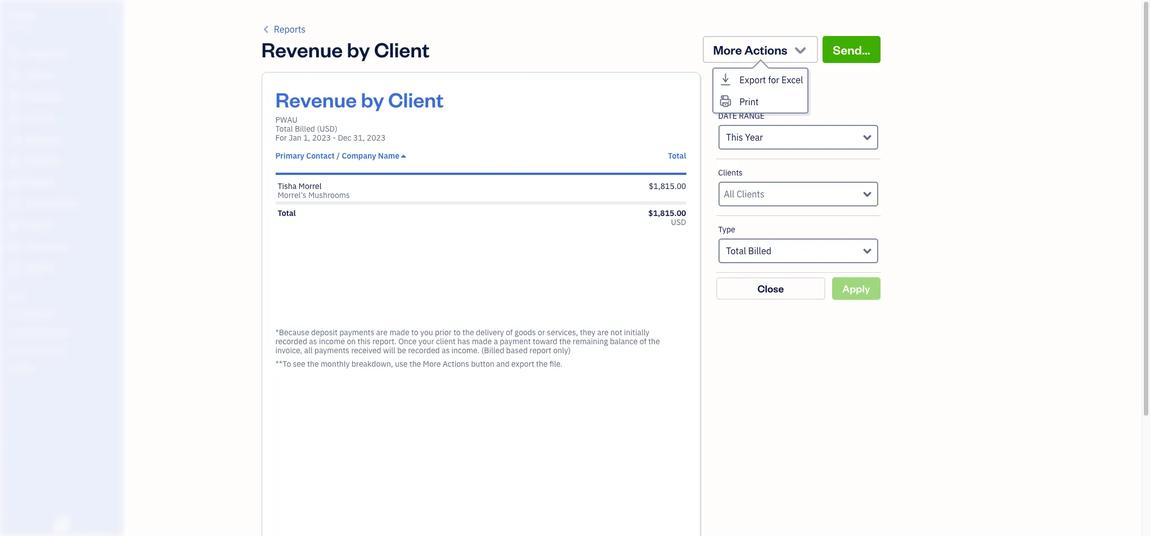 Task type: describe. For each thing, give the bounding box(es) containing it.
delivery
[[476, 328, 504, 338]]

be
[[397, 346, 406, 356]]

date range
[[719, 111, 765, 121]]

1,
[[303, 133, 310, 143]]

client
[[436, 337, 456, 347]]

report.
[[373, 337, 397, 347]]

mushrooms
[[308, 190, 350, 200]]

revenue by client pwau total billed ( usd ) for jan 1, 2023 - dec 31, 2023
[[276, 86, 444, 143]]

1 horizontal spatial of
[[640, 337, 647, 347]]

payment
[[500, 337, 531, 347]]

All Clients search field
[[724, 187, 864, 201]]

based
[[506, 346, 528, 356]]

reset all button
[[716, 89, 751, 102]]

this
[[726, 132, 743, 143]]

tisha morrel morrel's mushrooms
[[278, 181, 350, 200]]

usd inside $1,815.00 usd
[[671, 217, 686, 227]]

deposit
[[311, 328, 338, 338]]

client image
[[7, 70, 21, 82]]

date range element
[[716, 102, 881, 159]]

total link
[[668, 151, 686, 161]]

chevrondown image
[[793, 42, 808, 57]]

)
[[335, 124, 338, 134]]

more inside dropdown button
[[713, 42, 742, 57]]

clients
[[719, 168, 743, 178]]

reports button
[[261, 23, 306, 36]]

you
[[420, 328, 433, 338]]

your
[[419, 337, 434, 347]]

0 horizontal spatial made
[[390, 328, 410, 338]]

export
[[512, 359, 534, 369]]

export for excel
[[740, 74, 803, 86]]

company name link
[[342, 151, 406, 161]]

not
[[611, 328, 622, 338]]

dashboard image
[[7, 49, 21, 60]]

bank connections image
[[8, 346, 120, 355]]

$1,815.00 for $1,815.00 usd
[[649, 208, 686, 218]]

filters
[[716, 68, 751, 83]]

apps image
[[8, 292, 120, 301]]

money image
[[7, 220, 21, 231]]

income
[[319, 337, 345, 347]]

for
[[276, 133, 287, 143]]

initially
[[624, 328, 650, 338]]

by for revenue by client pwau total billed ( usd ) for jan 1, 2023 - dec 31, 2023
[[361, 86, 384, 113]]

the right the toward
[[560, 337, 571, 347]]

caretup image
[[402, 151, 406, 160]]

on
[[347, 337, 356, 347]]

freshbooks image
[[53, 518, 71, 532]]

they
[[580, 328, 596, 338]]

for
[[768, 74, 780, 86]]

revenue for revenue by client
[[261, 36, 343, 62]]

0 horizontal spatial of
[[506, 328, 513, 338]]

once
[[398, 337, 417, 347]]

2 to from the left
[[454, 328, 461, 338]]

only)
[[553, 346, 571, 356]]

print
[[740, 96, 759, 108]]

tisha
[[278, 181, 297, 191]]

the right "balance"
[[649, 337, 660, 347]]

this year
[[726, 132, 763, 143]]

the right see
[[307, 359, 319, 369]]

payment image
[[7, 135, 21, 146]]

morrel's
[[278, 190, 307, 200]]

1 2023 from the left
[[312, 133, 331, 143]]

company name
[[342, 151, 400, 161]]

prior
[[435, 328, 452, 338]]

year
[[745, 132, 763, 143]]

0 horizontal spatial as
[[309, 337, 317, 347]]

invoice,
[[276, 346, 302, 356]]

invoice image
[[7, 113, 21, 124]]

total inside revenue by client pwau total billed ( usd ) for jan 1, 2023 - dec 31, 2023
[[276, 124, 293, 134]]

reports
[[274, 24, 306, 35]]

remaining
[[573, 337, 608, 347]]

see
[[293, 359, 306, 369]]

revenue by client
[[261, 36, 430, 62]]

has
[[458, 337, 470, 347]]

monthly
[[321, 359, 350, 369]]

owner
[[9, 23, 30, 31]]

balance
[[610, 337, 638, 347]]

date
[[719, 111, 737, 121]]

primary contact link
[[276, 151, 337, 161]]

range
[[739, 111, 765, 121]]

total billed
[[726, 245, 772, 257]]

billed inside revenue by client pwau total billed ( usd ) for jan 1, 2023 - dec 31, 2023
[[295, 124, 315, 134]]

excel
[[782, 74, 803, 86]]

print button
[[714, 91, 808, 113]]

billed inside field
[[749, 245, 772, 257]]

send…
[[833, 42, 871, 57]]

chart image
[[7, 241, 21, 253]]

pwau inside main element
[[9, 10, 35, 21]]

breakdown,
[[352, 359, 393, 369]]

all inside button
[[741, 90, 751, 101]]

(
[[317, 124, 320, 134]]

send… button
[[823, 36, 881, 63]]



Task type: vqa. For each thing, say whether or not it's contained in the screenshot.
Reset
yes



Task type: locate. For each thing, give the bounding box(es) containing it.
jan
[[289, 133, 302, 143]]

received
[[351, 346, 381, 356]]

pwau owner
[[9, 10, 35, 31]]

more actions
[[713, 42, 788, 57]]

recorded down you
[[408, 346, 440, 356]]

name
[[378, 151, 400, 161]]

*because deposit payments are made to you prior to the delivery of goods or services, they are not initially recorded as income on this report. once your client has made a payment toward the remaining balance of the invoice, all payments received will be recorded as income. (billed based report only) **to see the monthly breakdown, use the more actions button and export the file.
[[276, 328, 660, 369]]

export for excel button
[[714, 69, 808, 91]]

0 vertical spatial billed
[[295, 124, 315, 134]]

as
[[309, 337, 317, 347], [442, 346, 450, 356]]

1 vertical spatial actions
[[443, 359, 469, 369]]

recorded up see
[[276, 337, 307, 347]]

timer image
[[7, 199, 21, 210]]

as left "income"
[[309, 337, 317, 347]]

-
[[333, 133, 336, 143]]

1 horizontal spatial made
[[472, 337, 492, 347]]

goods
[[515, 328, 536, 338]]

client inside revenue by client pwau total billed ( usd ) for jan 1, 2023 - dec 31, 2023
[[388, 86, 444, 113]]

team members image
[[8, 310, 120, 319]]

payments
[[340, 328, 375, 338], [315, 346, 349, 356]]

reset
[[716, 90, 739, 101]]

pwau
[[9, 10, 35, 21], [276, 115, 298, 125]]

contact
[[306, 151, 335, 161]]

report
[[530, 346, 552, 356]]

1 vertical spatial payments
[[315, 346, 349, 356]]

1 vertical spatial more
[[423, 359, 441, 369]]

0 horizontal spatial actions
[[443, 359, 469, 369]]

0 horizontal spatial are
[[376, 328, 388, 338]]

1 vertical spatial client
[[388, 86, 444, 113]]

1 to from the left
[[411, 328, 419, 338]]

morrel
[[299, 181, 322, 191]]

actions inside dropdown button
[[745, 42, 788, 57]]

$1,815.00 usd
[[649, 208, 686, 227]]

actions up export for excel button on the right of the page
[[745, 42, 788, 57]]

more down your
[[423, 359, 441, 369]]

a
[[494, 337, 498, 347]]

revenue down reports
[[261, 36, 343, 62]]

close
[[758, 282, 784, 295]]

0 vertical spatial payments
[[340, 328, 375, 338]]

pwau inside revenue by client pwau total billed ( usd ) for jan 1, 2023 - dec 31, 2023
[[276, 115, 298, 125]]

recorded
[[276, 337, 307, 347], [408, 346, 440, 356]]

(billed
[[482, 346, 505, 356]]

0 horizontal spatial to
[[411, 328, 419, 338]]

1 vertical spatial by
[[361, 86, 384, 113]]

0 vertical spatial client
[[374, 36, 430, 62]]

dec
[[338, 133, 352, 143]]

1 horizontal spatial actions
[[745, 42, 788, 57]]

payments up received
[[340, 328, 375, 338]]

made up be
[[390, 328, 410, 338]]

client for revenue by client
[[374, 36, 430, 62]]

/
[[337, 151, 340, 161]]

0 vertical spatial by
[[347, 36, 370, 62]]

by for revenue by client
[[347, 36, 370, 62]]

revenue inside revenue by client pwau total billed ( usd ) for jan 1, 2023 - dec 31, 2023
[[276, 86, 357, 113]]

usd left type
[[671, 217, 686, 227]]

and
[[496, 359, 510, 369]]

1 vertical spatial all
[[304, 346, 313, 356]]

clients element
[[716, 159, 881, 216]]

1 horizontal spatial billed
[[749, 245, 772, 257]]

usd left dec at the left top of page
[[320, 124, 335, 134]]

type
[[719, 225, 736, 235]]

1 vertical spatial revenue
[[276, 86, 357, 113]]

export
[[740, 74, 766, 86]]

0 horizontal spatial recorded
[[276, 337, 307, 347]]

revenue up ( at the top of page
[[276, 86, 357, 113]]

1 are from the left
[[376, 328, 388, 338]]

more up filters
[[713, 42, 742, 57]]

Date Range field
[[719, 125, 878, 150]]

$1,815.00
[[649, 181, 686, 191], [649, 208, 686, 218]]

billed
[[295, 124, 315, 134], [749, 245, 772, 257]]

total inside field
[[726, 245, 746, 257]]

0 horizontal spatial billed
[[295, 124, 315, 134]]

1 horizontal spatial recorded
[[408, 346, 440, 356]]

2023 left -
[[312, 133, 331, 143]]

button
[[471, 359, 495, 369]]

0 horizontal spatial 2023
[[312, 133, 331, 143]]

1 horizontal spatial 2023
[[367, 133, 386, 143]]

1 horizontal spatial usd
[[671, 217, 686, 227]]

primary contact /
[[276, 151, 342, 161]]

1 horizontal spatial more
[[713, 42, 742, 57]]

to
[[411, 328, 419, 338], [454, 328, 461, 338]]

are up will
[[376, 328, 388, 338]]

actions down "income."
[[443, 359, 469, 369]]

actions inside *because deposit payments are made to you prior to the delivery of goods or services, they are not initially recorded as income on this report. once your client has made a payment toward the remaining balance of the invoice, all payments received will be recorded as income. (billed based report only) **to see the monthly breakdown, use the more actions button and export the file.
[[443, 359, 469, 369]]

made left a
[[472, 337, 492, 347]]

2 2023 from the left
[[367, 133, 386, 143]]

1 horizontal spatial to
[[454, 328, 461, 338]]

Sales Type field
[[719, 239, 878, 263]]

1 vertical spatial usd
[[671, 217, 686, 227]]

1 vertical spatial $1,815.00
[[649, 208, 686, 218]]

1 vertical spatial pwau
[[276, 115, 298, 125]]

the up "income."
[[463, 328, 474, 338]]

as down prior
[[442, 346, 450, 356]]

*because
[[276, 328, 309, 338]]

items and services image
[[8, 328, 120, 337]]

to right prior
[[454, 328, 461, 338]]

type element
[[716, 216, 881, 273]]

services,
[[547, 328, 578, 338]]

0 vertical spatial $1,815.00
[[649, 181, 686, 191]]

will
[[383, 346, 396, 356]]

project image
[[7, 177, 21, 189]]

$1,815.00 for $1,815.00
[[649, 181, 686, 191]]

main element
[[0, 0, 152, 536]]

1 horizontal spatial as
[[442, 346, 450, 356]]

file.
[[550, 359, 563, 369]]

report image
[[7, 263, 21, 274]]

1 vertical spatial billed
[[749, 245, 772, 257]]

revenue for revenue by client pwau total billed ( usd ) for jan 1, 2023 - dec 31, 2023
[[276, 86, 357, 113]]

0 vertical spatial all
[[741, 90, 751, 101]]

0 horizontal spatial more
[[423, 359, 441, 369]]

more inside *because deposit payments are made to you prior to the delivery of goods or services, they are not initially recorded as income on this report. once your client has made a payment toward the remaining balance of the invoice, all payments received will be recorded as income. (billed based report only) **to see the monthly breakdown, use the more actions button and export the file.
[[423, 359, 441, 369]]

income.
[[452, 346, 480, 356]]

0 vertical spatial pwau
[[9, 10, 35, 21]]

use
[[395, 359, 408, 369]]

0 horizontal spatial pwau
[[9, 10, 35, 21]]

0 vertical spatial revenue
[[261, 36, 343, 62]]

billed left ( at the top of page
[[295, 124, 315, 134]]

usd inside revenue by client pwau total billed ( usd ) for jan 1, 2023 - dec 31, 2023
[[320, 124, 335, 134]]

are left not at the bottom of page
[[598, 328, 609, 338]]

total
[[276, 124, 293, 134], [668, 151, 686, 161], [278, 208, 296, 218], [726, 245, 746, 257]]

expense image
[[7, 156, 21, 167]]

or
[[538, 328, 545, 338]]

all down export
[[741, 90, 751, 101]]

by
[[347, 36, 370, 62], [361, 86, 384, 113]]

0 vertical spatial more
[[713, 42, 742, 57]]

are
[[376, 328, 388, 338], [598, 328, 609, 338]]

pwau up owner
[[9, 10, 35, 21]]

company
[[342, 151, 376, 161]]

of left goods
[[506, 328, 513, 338]]

pwau up for
[[276, 115, 298, 125]]

1 horizontal spatial pwau
[[276, 115, 298, 125]]

of
[[506, 328, 513, 338], [640, 337, 647, 347]]

0 vertical spatial usd
[[320, 124, 335, 134]]

settings image
[[8, 364, 120, 373]]

to left you
[[411, 328, 419, 338]]

0 vertical spatial actions
[[745, 42, 788, 57]]

payments up monthly
[[315, 346, 349, 356]]

0 horizontal spatial all
[[304, 346, 313, 356]]

more
[[713, 42, 742, 57], [423, 359, 441, 369]]

of right "balance"
[[640, 337, 647, 347]]

all up see
[[304, 346, 313, 356]]

billed up the close on the bottom right of page
[[749, 245, 772, 257]]

this
[[358, 337, 371, 347]]

**to
[[276, 359, 291, 369]]

reset all
[[716, 90, 751, 101]]

estimate image
[[7, 92, 21, 103]]

chevronleft image
[[261, 23, 272, 36]]

more actions button
[[703, 36, 819, 63]]

0 horizontal spatial usd
[[320, 124, 335, 134]]

all inside *because deposit payments are made to you prior to the delivery of goods or services, they are not initially recorded as income on this report. once your client has made a payment toward the remaining balance of the invoice, all payments received will be recorded as income. (billed based report only) **to see the monthly breakdown, use the more actions button and export the file.
[[304, 346, 313, 356]]

1 horizontal spatial are
[[598, 328, 609, 338]]

revenue
[[261, 36, 343, 62], [276, 86, 357, 113]]

31,
[[353, 133, 365, 143]]

the right use
[[410, 359, 421, 369]]

2023
[[312, 133, 331, 143], [367, 133, 386, 143]]

made
[[390, 328, 410, 338], [472, 337, 492, 347]]

2 are from the left
[[598, 328, 609, 338]]

1 horizontal spatial all
[[741, 90, 751, 101]]

all
[[741, 90, 751, 101], [304, 346, 313, 356]]

primary
[[276, 151, 304, 161]]

2023 right 31,
[[367, 133, 386, 143]]

the down "report"
[[536, 359, 548, 369]]

by inside revenue by client pwau total billed ( usd ) for jan 1, 2023 - dec 31, 2023
[[361, 86, 384, 113]]

toward
[[533, 337, 558, 347]]

client for revenue by client pwau total billed ( usd ) for jan 1, 2023 - dec 31, 2023
[[388, 86, 444, 113]]

close button
[[716, 278, 826, 300]]



